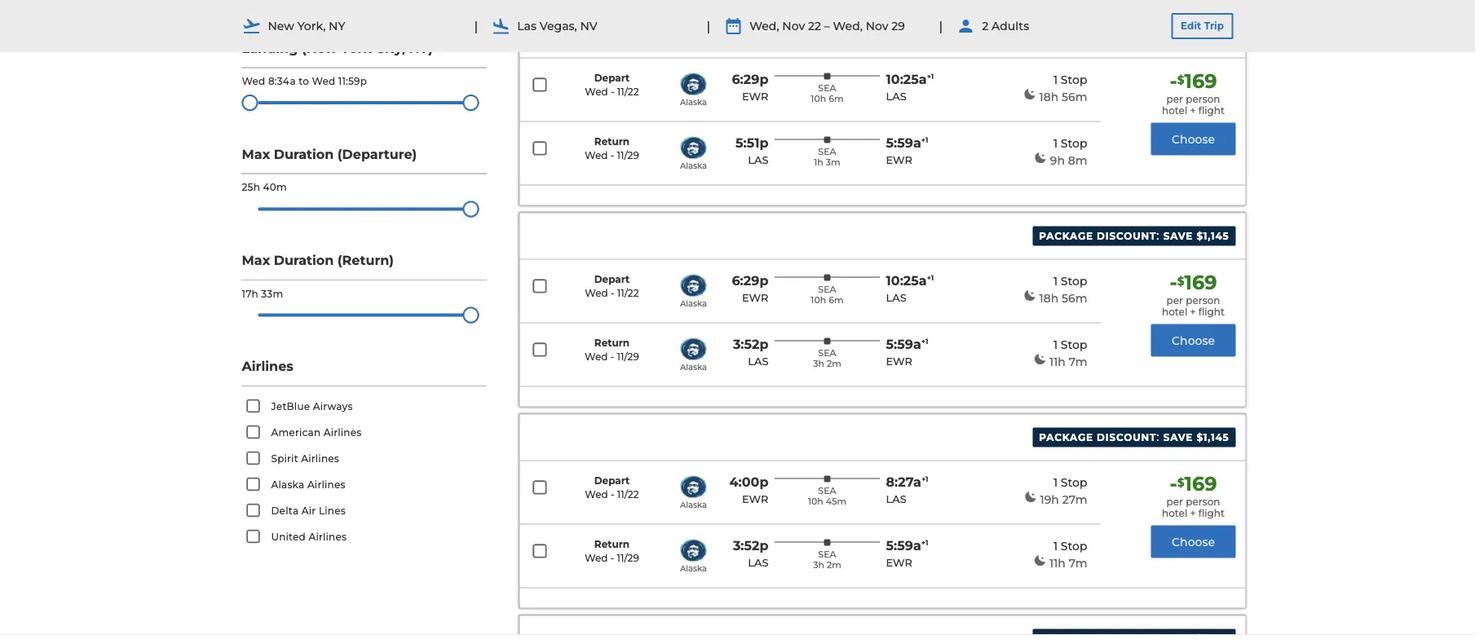 Task type: locate. For each thing, give the bounding box(es) containing it.
0 vertical spatial person
[[1186, 93, 1221, 105]]

169
[[1185, 69, 1217, 93], [1185, 271, 1217, 295], [1185, 472, 1217, 496]]

0 vertical spatial - $ 169 per person hotel + flight
[[1162, 69, 1225, 117]]

return
[[595, 136, 630, 148], [595, 337, 630, 349], [595, 539, 630, 551]]

56m for 5:51p
[[1062, 90, 1088, 104]]

3 11/29 from the top
[[617, 553, 639, 564]]

33m
[[261, 288, 283, 300]]

4 1 stop from the top
[[1054, 338, 1088, 352]]

2 vertical spatial 11/22
[[617, 489, 639, 501]]

2 | from the left
[[707, 18, 711, 34]]

1 stop
[[1054, 73, 1088, 87], [1054, 136, 1088, 150], [1054, 274, 1088, 288], [1054, 338, 1088, 352], [1054, 476, 1088, 489], [1054, 539, 1088, 553]]

1 vertical spatial save
[[1164, 231, 1194, 242]]

5 1 from the top
[[1054, 476, 1058, 489]]

3 hotel from the top
[[1162, 508, 1188, 520]]

alaska airlines logo image
[[681, 73, 707, 95], [681, 137, 707, 159], [681, 275, 707, 297], [681, 338, 707, 360], [681, 476, 707, 498], [681, 540, 707, 562]]

delta
[[271, 505, 299, 517]]

airlines down airways
[[324, 427, 362, 439]]

hotel for 1st the choose button
[[1162, 105, 1188, 117]]

stop for 6th the alaska airlines logo from the bottom of the page
[[1061, 73, 1088, 87]]

person for 2nd the choose button from the bottom of the page
[[1186, 295, 1221, 306]]

1 vertical spatial 3:52p las
[[733, 538, 769, 570]]

0 vertical spatial $1,145
[[1197, 29, 1230, 41]]

0 vertical spatial 169
[[1185, 69, 1217, 93]]

3 11/22 from the top
[[617, 489, 639, 501]]

jetblue
[[271, 401, 310, 413]]

0 vertical spatial package
[[1039, 231, 1094, 242]]

1 10:25a from the top
[[886, 71, 927, 87]]

3 169 from the top
[[1185, 472, 1217, 496]]

1 horizontal spatial |
[[707, 18, 711, 34]]

airlines for american airlines
[[324, 427, 362, 439]]

stop
[[1061, 73, 1088, 87], [1061, 136, 1088, 150], [1061, 274, 1088, 288], [1061, 338, 1088, 352], [1061, 476, 1088, 489], [1061, 539, 1088, 553]]

$1,145 for 10:25a
[[1197, 231, 1230, 242]]

4 stop from the top
[[1061, 338, 1088, 352]]

3 - $ 169 per person hotel + flight from the top
[[1162, 472, 1225, 520]]

3 $ from the top
[[1178, 476, 1185, 489]]

0 vertical spatial 10:25a
[[886, 71, 927, 87]]

2 3h from the top
[[813, 560, 825, 571]]

10:25a for 3:52p
[[886, 273, 927, 289]]

1 vertical spatial flight
[[1199, 306, 1225, 318]]

airlines for spirit airlines
[[301, 453, 339, 465]]

+
[[1190, 105, 1196, 117], [1190, 306, 1196, 318], [1190, 508, 1196, 520]]

discount for 10:25a
[[1097, 231, 1157, 242]]

airways
[[313, 401, 353, 413]]

stop for first the alaska airlines logo from the bottom of the page
[[1061, 539, 1088, 553]]

2 56m from the top
[[1062, 291, 1088, 305]]

2 sea 10h 6m from the top
[[811, 284, 844, 306]]

11/22
[[617, 86, 639, 98], [617, 287, 639, 299], [617, 489, 639, 501]]

3 return wed - 11/29 from the top
[[585, 539, 639, 564]]

6m
[[829, 93, 844, 104], [829, 295, 844, 306]]

0 vertical spatial 5:59a
[[886, 135, 922, 151]]

1 vertical spatial sea 10h 6m
[[811, 284, 844, 306]]

0 vertical spatial 5:59a +1
[[886, 135, 929, 151]]

0 horizontal spatial |
[[474, 18, 478, 34]]

1 vertical spatial return
[[595, 337, 630, 349]]

5:59a +1
[[886, 135, 929, 151], [886, 337, 929, 352], [886, 538, 929, 554]]

–
[[824, 19, 830, 33]]

6m for 5:51p
[[829, 93, 844, 104]]

5 stop from the top
[[1061, 476, 1088, 489]]

+ for first the choose button from the bottom
[[1190, 508, 1196, 520]]

$1,145
[[1197, 29, 1230, 41], [1197, 231, 1230, 242], [1197, 432, 1230, 444]]

2 : from the top
[[1157, 430, 1160, 444]]

3:52p
[[733, 337, 769, 352], [733, 538, 769, 554]]

10h
[[811, 93, 826, 104], [811, 295, 826, 306], [808, 496, 824, 507]]

2 choose from the top
[[1172, 334, 1215, 347]]

1 vertical spatial 169
[[1185, 271, 1217, 295]]

las
[[517, 19, 537, 33]]

stop for 4th the alaska airlines logo from the bottom of the page
[[1061, 274, 1088, 288]]

3 $1,145 from the top
[[1197, 432, 1230, 444]]

1 vertical spatial package discount : save $1,145
[[1039, 430, 1230, 444]]

(departure)
[[338, 146, 417, 162]]

2 vertical spatial choose
[[1172, 535, 1215, 549]]

2 person from the top
[[1186, 295, 1221, 306]]

1 10:25a +1 from the top
[[886, 71, 934, 87]]

depart for 6th the alaska airlines logo from the bottom of the page
[[594, 72, 630, 84]]

wed 8:34a to wed 11:59p
[[242, 75, 367, 87]]

1 vertical spatial 5:59a +1
[[886, 337, 929, 352]]

1 vertical spatial sea 3h 2m
[[813, 549, 842, 571]]

1
[[1054, 73, 1058, 87], [1054, 136, 1058, 150], [1054, 274, 1058, 288], [1054, 338, 1058, 352], [1054, 476, 1058, 489], [1054, 539, 1058, 553]]

2m for 8:27a
[[827, 560, 842, 571]]

2 sea 3h 2m from the top
[[813, 549, 842, 571]]

5 sea from the top
[[818, 485, 837, 496]]

discount
[[1097, 231, 1157, 242], [1097, 432, 1157, 444]]

5:59a +1 for 1st the choose button
[[886, 135, 929, 151]]

ewr inside 4:00p ewr
[[742, 493, 769, 506]]

0 vertical spatial return wed - 11/29
[[585, 136, 639, 161]]

| for wed, nov 22 – wed, nov 29
[[707, 18, 711, 34]]

max
[[242, 146, 270, 162], [242, 252, 270, 268]]

1 sea 3h 2m from the top
[[813, 348, 842, 369]]

- $ 169 per person hotel + flight
[[1162, 69, 1225, 117], [1162, 271, 1225, 318], [1162, 472, 1225, 520]]

max duration (return), maximum duration slider
[[463, 307, 479, 324]]

2 10:25a from the top
[[886, 273, 927, 289]]

sea
[[818, 82, 837, 93], [818, 146, 837, 157], [818, 284, 837, 295], [818, 348, 837, 359], [818, 485, 837, 496], [818, 549, 837, 560]]

1 6:29p from the top
[[732, 71, 769, 87]]

choose button
[[1151, 123, 1236, 155], [1151, 324, 1236, 357], [1151, 526, 1236, 558]]

2 nov from the left
[[866, 19, 889, 33]]

wed,
[[750, 19, 779, 33], [833, 19, 863, 33]]

3 5:59a from the top
[[886, 538, 922, 554]]

1 vertical spatial 10:25a +1
[[886, 273, 934, 289]]

0 vertical spatial 6m
[[829, 93, 844, 104]]

3h
[[813, 358, 825, 369], [813, 560, 825, 571]]

new york, ny
[[268, 19, 345, 33]]

3:52p for 6:29p
[[733, 337, 769, 352]]

1 $1,145 from the top
[[1197, 29, 1230, 41]]

2 1 from the top
[[1054, 136, 1058, 150]]

duration
[[274, 146, 334, 162], [274, 252, 334, 268]]

11h 7m for 8:27a
[[1050, 556, 1088, 570]]

per
[[1167, 93, 1184, 105], [1167, 295, 1184, 306], [1167, 496, 1184, 508]]

1 vertical spatial duration
[[274, 252, 334, 268]]

1 $ from the top
[[1178, 73, 1185, 87]]

2 vertical spatial $1,145
[[1197, 432, 1230, 444]]

wed, nov 22 – wed, nov 29
[[750, 19, 905, 33]]

0 horizontal spatial nov
[[783, 19, 805, 33]]

0 vertical spatial return
[[595, 136, 630, 148]]

| for 2 adults
[[939, 18, 943, 34]]

1 1 stop from the top
[[1054, 73, 1088, 87]]

american
[[271, 427, 321, 439]]

1 vertical spatial 3h
[[813, 560, 825, 571]]

17h
[[242, 288, 258, 300]]

2m
[[827, 358, 842, 369], [827, 560, 842, 571]]

1 hotel from the top
[[1162, 105, 1188, 117]]

sea 3h 2m for 10:25a
[[813, 348, 842, 369]]

169 for 1st the choose button
[[1185, 69, 1217, 93]]

2 vertical spatial - $ 169 per person hotel + flight
[[1162, 472, 1225, 520]]

1 max from the top
[[242, 146, 270, 162]]

1 vertical spatial 18h 56m
[[1040, 291, 1088, 305]]

3 + from the top
[[1190, 508, 1196, 520]]

1 vertical spatial 11h
[[1050, 556, 1066, 570]]

1 flight from the top
[[1199, 105, 1225, 117]]

1 vertical spatial 6:29p ewr
[[732, 273, 769, 305]]

0 vertical spatial 3:52p las
[[733, 337, 769, 368]]

: for 10:25a
[[1157, 229, 1160, 243]]

airlines down lines
[[309, 531, 347, 543]]

2 max from the top
[[242, 252, 270, 268]]

10:25a +1
[[886, 71, 934, 87], [886, 273, 934, 289]]

0 vertical spatial depart wed - 11/22
[[585, 72, 639, 98]]

:
[[1157, 229, 1160, 243], [1157, 430, 1160, 444]]

+1
[[927, 72, 934, 81], [922, 136, 929, 145], [927, 274, 934, 283], [922, 337, 929, 346], [922, 475, 929, 484], [922, 539, 929, 548]]

3 choose button from the top
[[1151, 526, 1236, 558]]

0 vertical spatial 56m
[[1062, 90, 1088, 104]]

1 discount from the top
[[1097, 231, 1157, 242]]

0 horizontal spatial wed,
[[750, 19, 779, 33]]

2 vertical spatial return wed - 11/29
[[585, 539, 639, 564]]

1 + from the top
[[1190, 105, 1196, 117]]

1 vertical spatial package
[[1039, 432, 1094, 444]]

delta air lines
[[271, 505, 346, 517]]

las vegas, nv
[[517, 19, 598, 33]]

2 depart from the top
[[594, 274, 630, 286]]

18h 56m for 5:51p
[[1040, 90, 1088, 104]]

2 6:29p ewr from the top
[[732, 273, 769, 305]]

0 vertical spatial 18h 56m
[[1040, 90, 1088, 104]]

0 vertical spatial 6:29p
[[732, 71, 769, 87]]

$1,145 for 8:27a
[[1197, 432, 1230, 444]]

3 depart wed - 11/22 from the top
[[585, 475, 639, 501]]

hotel
[[1162, 105, 1188, 117], [1162, 306, 1188, 318], [1162, 508, 1188, 520]]

11:59p
[[338, 75, 367, 87]]

package
[[1039, 231, 1094, 242], [1039, 432, 1094, 444]]

2 $ from the top
[[1178, 274, 1185, 288]]

0 vertical spatial 11/22
[[617, 86, 639, 98]]

3 save from the top
[[1164, 432, 1194, 444]]

1 169 from the top
[[1185, 69, 1217, 93]]

ny)
[[409, 40, 433, 56]]

1 horizontal spatial nov
[[866, 19, 889, 33]]

united
[[271, 531, 306, 543]]

|
[[474, 18, 478, 34], [707, 18, 711, 34], [939, 18, 943, 34]]

airlines
[[242, 359, 293, 374], [324, 427, 362, 439], [301, 453, 339, 465], [307, 479, 346, 491], [309, 531, 347, 543]]

1 56m from the top
[[1062, 90, 1088, 104]]

0 vertical spatial package discount : save $1,145
[[1039, 229, 1230, 243]]

0 vertical spatial 11h
[[1050, 355, 1066, 369]]

sea inside sea 10h 45m
[[818, 485, 837, 496]]

4 sea from the top
[[818, 348, 837, 359]]

3 flight from the top
[[1199, 508, 1225, 520]]

person for 1st the choose button
[[1186, 93, 1221, 105]]

1 return wed - 11/29 from the top
[[585, 136, 639, 161]]

nov
[[783, 19, 805, 33], [866, 19, 889, 33]]

$ for first the choose button from the bottom
[[1178, 476, 1185, 489]]

1 package discount : save $1,145 from the top
[[1039, 229, 1230, 243]]

1 vertical spatial discount
[[1097, 432, 1157, 444]]

0 vertical spatial 3h
[[813, 358, 825, 369]]

0 vertical spatial choose button
[[1151, 123, 1236, 155]]

6:29p
[[732, 71, 769, 87], [732, 273, 769, 289]]

5:59a for fourth the alaska airlines logo from the top
[[886, 337, 922, 352]]

3 person from the top
[[1186, 496, 1221, 508]]

1 person from the top
[[1186, 93, 1221, 105]]

1 vertical spatial 11h 7m
[[1050, 556, 1088, 570]]

0 vertical spatial per
[[1167, 93, 1184, 105]]

2 return from the top
[[595, 337, 630, 349]]

0 vertical spatial 6:29p ewr
[[732, 71, 769, 103]]

0 vertical spatial duration
[[274, 146, 334, 162]]

2 adults
[[982, 19, 1030, 33]]

spirit
[[271, 453, 298, 465]]

1 5:59a +1 from the top
[[886, 135, 929, 151]]

0 vertical spatial sea 10h 6m
[[811, 82, 844, 104]]

flight for 2nd the choose button from the bottom of the page
[[1199, 306, 1225, 318]]

1 vertical spatial 3:52p
[[733, 538, 769, 554]]

10h for 2nd the choose button from the bottom of the page
[[811, 295, 826, 306]]

air
[[302, 505, 316, 517]]

1 2m from the top
[[827, 358, 842, 369]]

25h 40m
[[242, 182, 287, 193]]

1 save from the top
[[1164, 29, 1194, 41]]

1 3:52p las from the top
[[733, 337, 769, 368]]

2 vertical spatial return
[[595, 539, 630, 551]]

0 vertical spatial choose
[[1172, 132, 1215, 146]]

6:29p ewr
[[732, 71, 769, 103], [732, 273, 769, 305]]

1 1 from the top
[[1054, 73, 1058, 87]]

1 vertical spatial - $ 169 per person hotel + flight
[[1162, 271, 1225, 318]]

6 1 from the top
[[1054, 539, 1058, 553]]

0 vertical spatial discount
[[1097, 231, 1157, 242]]

1 duration from the top
[[274, 146, 334, 162]]

18h
[[1040, 90, 1059, 104], [1040, 291, 1059, 305]]

nov left 22
[[783, 19, 805, 33]]

1 vertical spatial return wed - 11/29
[[585, 337, 639, 363]]

depart
[[594, 72, 630, 84], [594, 274, 630, 286], [594, 475, 630, 487]]

1 vertical spatial max
[[242, 252, 270, 268]]

united airlines
[[271, 531, 347, 543]]

sea 3h 2m
[[813, 348, 842, 369], [813, 549, 842, 571]]

2 vertical spatial +
[[1190, 508, 1196, 520]]

10:25a +1 for 5:51p
[[886, 71, 934, 87]]

3:52p las
[[733, 337, 769, 368], [733, 538, 769, 570]]

11/29
[[617, 150, 639, 161], [617, 351, 639, 363], [617, 553, 639, 564]]

0 vertical spatial flight
[[1199, 105, 1225, 117]]

0 vertical spatial hotel
[[1162, 105, 1188, 117]]

9h
[[1050, 153, 1065, 167]]

3 1 stop from the top
[[1054, 274, 1088, 288]]

1 vertical spatial 10:25a
[[886, 273, 927, 289]]

0 vertical spatial $
[[1178, 73, 1185, 87]]

person
[[1186, 93, 1221, 105], [1186, 295, 1221, 306], [1186, 496, 1221, 508]]

2 vertical spatial hotel
[[1162, 508, 1188, 520]]

wed, left 22
[[750, 19, 779, 33]]

0 vertical spatial sea 3h 2m
[[813, 348, 842, 369]]

hotel for first the choose button from the bottom
[[1162, 508, 1188, 520]]

2 vertical spatial depart wed - 11/22
[[585, 475, 639, 501]]

1 vertical spatial 18h
[[1040, 291, 1059, 305]]

1 11h 7m from the top
[[1050, 355, 1088, 369]]

2 6m from the top
[[829, 295, 844, 306]]

$ for 2nd the choose button from the bottom of the page
[[1178, 274, 1185, 288]]

1 vertical spatial choose button
[[1151, 324, 1236, 357]]

3 choose from the top
[[1172, 535, 1215, 549]]

2 stop from the top
[[1061, 136, 1088, 150]]

1 vertical spatial $
[[1178, 274, 1185, 288]]

45m
[[826, 496, 847, 507]]

6 stop from the top
[[1061, 539, 1088, 553]]

choose for 1st the choose button
[[1172, 132, 1215, 146]]

- $ 169 per person hotel + flight for 2nd the choose button from the bottom of the page
[[1162, 271, 1225, 318]]

vegas,
[[540, 19, 577, 33]]

2 return wed - 11/29 from the top
[[585, 337, 639, 363]]

choose for first the choose button from the bottom
[[1172, 535, 1215, 549]]

1 choose button from the top
[[1151, 123, 1236, 155]]

2 vertical spatial per
[[1167, 496, 1184, 508]]

1 vertical spatial hotel
[[1162, 306, 1188, 318]]

airlines up jetblue
[[242, 359, 293, 374]]

1 11/22 from the top
[[617, 86, 639, 98]]

hotel for 2nd the choose button from the bottom of the page
[[1162, 306, 1188, 318]]

max up '17h'
[[242, 252, 270, 268]]

3 depart from the top
[[594, 475, 630, 487]]

edit trip
[[1181, 20, 1224, 32]]

wed
[[242, 75, 265, 87], [312, 75, 336, 87], [585, 86, 608, 98], [585, 150, 608, 161], [585, 287, 608, 299], [585, 351, 608, 363], [585, 489, 608, 501], [585, 553, 608, 564]]

11/29 for fourth the alaska airlines logo from the top
[[617, 351, 639, 363]]

1 : from the top
[[1157, 229, 1160, 243]]

- $ 169 per person hotel + flight for 1st the choose button
[[1162, 69, 1225, 117]]

wed, right –
[[833, 19, 863, 33]]

2 vertical spatial 10h
[[808, 496, 824, 507]]

1 3h from the top
[[813, 358, 825, 369]]

sea 1h 3m
[[814, 146, 841, 168]]

10h inside sea 10h 45m
[[808, 496, 824, 507]]

2 vertical spatial 169
[[1185, 472, 1217, 496]]

1 vertical spatial 6m
[[829, 295, 844, 306]]

package down 9h 8m
[[1039, 231, 1094, 242]]

airlines up lines
[[307, 479, 346, 491]]

2 vertical spatial 5:59a +1
[[886, 538, 929, 554]]

7m
[[1069, 355, 1088, 369], [1069, 556, 1088, 570]]

flight
[[1199, 105, 1225, 117], [1199, 306, 1225, 318], [1199, 508, 1225, 520]]

duration up 40m
[[274, 146, 334, 162]]

2 5:59a +1 from the top
[[886, 337, 929, 352]]

1 - $ 169 per person hotel + flight from the top
[[1162, 69, 1225, 117]]

1 vertical spatial 11/29
[[617, 351, 639, 363]]

2 duration from the top
[[274, 252, 334, 268]]

1 vertical spatial depart wed - 11/22
[[585, 274, 639, 299]]

1 vertical spatial 7m
[[1069, 556, 1088, 570]]

0 vertical spatial 18h
[[1040, 90, 1059, 104]]

sea 10h 6m
[[811, 82, 844, 104], [811, 284, 844, 306]]

spirit airlines
[[271, 453, 339, 465]]

ewr
[[742, 90, 769, 103], [886, 154, 913, 167], [742, 292, 769, 305], [886, 355, 913, 368], [742, 493, 769, 506], [886, 557, 913, 570]]

return for fourth the alaska airlines logo from the top
[[595, 337, 630, 349]]

8:27a +1
[[886, 474, 929, 490]]

1 alaska airlines logo image from the top
[[681, 73, 707, 95]]

1 vertical spatial 6:29p
[[732, 273, 769, 289]]

1 vertical spatial $1,145
[[1197, 231, 1230, 242]]

1 package from the top
[[1039, 231, 1094, 242]]

11/29 for 2nd the alaska airlines logo from the top
[[617, 150, 639, 161]]

nov left 29
[[866, 19, 889, 33]]

0 vertical spatial +
[[1190, 105, 1196, 117]]

2 11h from the top
[[1050, 556, 1066, 570]]

jetblue airways
[[271, 401, 353, 413]]

18h 56m
[[1040, 90, 1088, 104], [1040, 291, 1088, 305]]

0 vertical spatial :
[[1157, 229, 1160, 243]]

1 11h from the top
[[1050, 355, 1066, 369]]

flight for 1st the choose button
[[1199, 105, 1225, 117]]

1 sea 10h 6m from the top
[[811, 82, 844, 104]]

0 vertical spatial 3:52p
[[733, 337, 769, 352]]

1 depart from the top
[[594, 72, 630, 84]]

2 $1,145 from the top
[[1197, 231, 1230, 242]]

2 vertical spatial save
[[1164, 432, 1194, 444]]

169 for first the choose button from the bottom
[[1185, 472, 1217, 496]]

1 return from the top
[[595, 136, 630, 148]]

0 vertical spatial 11h 7m
[[1050, 355, 1088, 369]]

return wed - 11/29 for 1st the choose button
[[585, 136, 639, 161]]

max up 25h
[[242, 146, 270, 162]]

edit trip button
[[1172, 13, 1234, 39]]

2 hotel from the top
[[1162, 306, 1188, 318]]

2 horizontal spatial |
[[939, 18, 943, 34]]

2 7m from the top
[[1069, 556, 1088, 570]]

0 vertical spatial depart
[[594, 72, 630, 84]]

max duration (departure), maximum duration slider
[[463, 201, 479, 217]]

0 vertical spatial 10:25a +1
[[886, 71, 934, 87]]

11h 7m for 10:25a
[[1050, 355, 1088, 369]]

1 vertical spatial choose
[[1172, 334, 1215, 347]]

6:29p for 3:52p
[[732, 273, 769, 289]]

2 vertical spatial depart
[[594, 475, 630, 487]]

alaska airlines
[[271, 479, 346, 491]]

trip
[[1204, 20, 1224, 32]]

2 18h from the top
[[1040, 291, 1059, 305]]

+ for 2nd the choose button from the bottom of the page
[[1190, 306, 1196, 318]]

+1 inside 8:27a +1
[[922, 475, 929, 484]]

2 vertical spatial flight
[[1199, 508, 1225, 520]]

save for 8:27a
[[1164, 432, 1194, 444]]

1 5:59a from the top
[[886, 135, 922, 151]]

3:52p las for 4:00p
[[733, 538, 769, 570]]

1 depart wed - 11/22 from the top
[[585, 72, 639, 98]]

duration up 33m
[[274, 252, 334, 268]]

6 alaska airlines logo image from the top
[[681, 540, 707, 562]]

2 vertical spatial 11/29
[[617, 553, 639, 564]]

1 stop from the top
[[1061, 73, 1088, 87]]

11/29 for first the alaska airlines logo from the bottom of the page
[[617, 553, 639, 564]]

1 vertical spatial person
[[1186, 295, 1221, 306]]

1 vertical spatial per
[[1167, 295, 1184, 306]]

1 vertical spatial 56m
[[1062, 291, 1088, 305]]

5:59a
[[886, 135, 922, 151], [886, 337, 922, 352], [886, 538, 922, 554]]

2 per from the top
[[1167, 295, 1184, 306]]

package discount : save $1,145 for 10:25a
[[1039, 229, 1230, 243]]

package discount : save $1,145
[[1039, 229, 1230, 243], [1039, 430, 1230, 444]]

10:25a
[[886, 71, 927, 87], [886, 273, 927, 289]]

airlines down american airlines
[[301, 453, 339, 465]]

1 vertical spatial 10h
[[811, 295, 826, 306]]

adults
[[992, 19, 1030, 33]]

1 vertical spatial 2m
[[827, 560, 842, 571]]

airlines for united airlines
[[309, 531, 347, 543]]

package for 10:25a
[[1039, 231, 1094, 242]]

package up 19h 27m
[[1039, 432, 1094, 444]]



Task type: describe. For each thing, give the bounding box(es) containing it.
lines
[[319, 505, 346, 517]]

package discount : save $1,145 for 8:27a
[[1039, 430, 1230, 444]]

5:59a +1 for first the choose button from the bottom
[[886, 538, 929, 554]]

depart wed - 11/22 for 1st the choose button
[[585, 72, 639, 98]]

10h for 1st the choose button
[[811, 93, 826, 104]]

4 alaska airlines logo image from the top
[[681, 338, 707, 360]]

6:29p ewr for 5:51p
[[732, 71, 769, 103]]

+ for 1st the choose button
[[1190, 105, 1196, 117]]

3 1 from the top
[[1054, 274, 1058, 288]]

10:25a +1 for 3:52p
[[886, 273, 934, 289]]

11h for 8:27a
[[1050, 556, 1066, 570]]

56m for 3:52p
[[1062, 291, 1088, 305]]

save $1,145
[[1164, 29, 1230, 41]]

11h for 10:25a
[[1050, 355, 1066, 369]]

stop for second the alaska airlines logo from the bottom
[[1061, 476, 1088, 489]]

22
[[808, 19, 821, 33]]

| for las vegas, nv
[[474, 18, 478, 34]]

8m
[[1068, 153, 1088, 167]]

3:52p for 4:00p
[[733, 538, 769, 554]]

depart wed - 11/22 for first the choose button from the bottom
[[585, 475, 639, 501]]

: for 8:27a
[[1157, 430, 1160, 444]]

edit
[[1181, 20, 1202, 32]]

return wed - 11/29 for first the choose button from the bottom
[[585, 539, 639, 564]]

3h for 4:00p
[[813, 560, 825, 571]]

discount for 8:27a
[[1097, 432, 1157, 444]]

1 sea from the top
[[818, 82, 837, 93]]

9h 8m
[[1050, 153, 1088, 167]]

flight for first the choose button from the bottom
[[1199, 508, 1225, 520]]

5 alaska airlines logo image from the top
[[681, 476, 707, 498]]

landing (new york city, ny), earliest time slider
[[242, 95, 258, 111]]

27m
[[1063, 493, 1088, 507]]

return for 2nd the alaska airlines logo from the top
[[595, 136, 630, 148]]

5 1 stop from the top
[[1054, 476, 1088, 489]]

2 1 stop from the top
[[1054, 136, 1088, 150]]

19h 27m
[[1040, 493, 1088, 507]]

4:00p ewr
[[730, 474, 769, 506]]

18h for 3:52p
[[1040, 291, 1059, 305]]

1h
[[814, 157, 824, 168]]

max for max duration (return)
[[242, 252, 270, 268]]

sea inside sea 1h 3m
[[818, 146, 837, 157]]

6:29p for 5:51p
[[732, 71, 769, 87]]

new
[[268, 19, 294, 33]]

10h for first the choose button from the bottom
[[808, 496, 824, 507]]

6 sea from the top
[[818, 549, 837, 560]]

6:29p ewr for 3:52p
[[732, 273, 769, 305]]

$ for 1st the choose button
[[1178, 73, 1185, 87]]

return wed - 11/29 for 2nd the choose button from the bottom of the page
[[585, 337, 639, 363]]

to
[[299, 75, 309, 87]]

sea 10h 6m for 5:51p
[[811, 82, 844, 104]]

landing (new york city, ny)
[[242, 40, 433, 56]]

11/22 for 2nd the choose button from the bottom of the page
[[617, 287, 639, 299]]

max duration (departure)
[[242, 146, 417, 162]]

1 wed, from the left
[[750, 19, 779, 33]]

(return)
[[338, 252, 394, 268]]

sea 10h 45m
[[808, 485, 847, 507]]

19h
[[1040, 493, 1059, 507]]

5:59a for first the alaska airlines logo from the bottom of the page
[[886, 538, 922, 554]]

stop for 2nd the alaska airlines logo from the top
[[1061, 136, 1088, 150]]

5:59a for 2nd the alaska airlines logo from the top
[[886, 135, 922, 151]]

7m for 8:27a
[[1069, 556, 1088, 570]]

landing
[[242, 40, 298, 56]]

depart wed - 11/22 for 2nd the choose button from the bottom of the page
[[585, 274, 639, 299]]

landing (new york city, ny), latest time slider
[[463, 95, 479, 111]]

duration for (return)
[[274, 252, 334, 268]]

1 per from the top
[[1167, 93, 1184, 105]]

choose for 2nd the choose button from the bottom of the page
[[1172, 334, 1215, 347]]

3:52p las for 6:29p
[[733, 337, 769, 368]]

6 1 stop from the top
[[1054, 539, 1088, 553]]

4:00p
[[730, 474, 769, 490]]

5:59a +1 for 2nd the choose button from the bottom of the page
[[886, 337, 929, 352]]

3 sea from the top
[[818, 284, 837, 295]]

city,
[[375, 40, 405, 56]]

york
[[341, 40, 372, 56]]

max for max duration (departure)
[[242, 146, 270, 162]]

2
[[982, 19, 989, 33]]

sea 10h 6m for 3:52p
[[811, 284, 844, 306]]

8:34a
[[268, 75, 296, 87]]

package for 8:27a
[[1039, 432, 1094, 444]]

6m for 3:52p
[[829, 295, 844, 306]]

return for first the alaska airlines logo from the bottom of the page
[[595, 539, 630, 551]]

2 wed, from the left
[[833, 19, 863, 33]]

person for first the choose button from the bottom
[[1186, 496, 1221, 508]]

depart for 4th the alaska airlines logo from the bottom of the page
[[594, 274, 630, 286]]

4 1 from the top
[[1054, 338, 1058, 352]]

10:25a for 5:51p
[[886, 71, 927, 87]]

3 per from the top
[[1167, 496, 1184, 508]]

(new
[[302, 40, 337, 56]]

18h for 5:51p
[[1040, 90, 1059, 104]]

save for 10:25a
[[1164, 231, 1194, 242]]

25h
[[242, 182, 260, 193]]

11/22 for 1st the choose button
[[617, 86, 639, 98]]

2m for 10:25a
[[827, 358, 842, 369]]

7m for 10:25a
[[1069, 355, 1088, 369]]

airlines for alaska airlines
[[307, 479, 346, 491]]

17h 33m
[[242, 288, 283, 300]]

5:51p las
[[736, 135, 769, 167]]

2 choose button from the top
[[1151, 324, 1236, 357]]

sea 3h 2m for 8:27a
[[813, 549, 842, 571]]

ny
[[329, 19, 345, 33]]

nv
[[580, 19, 598, 33]]

8:27a
[[886, 474, 922, 490]]

40m
[[263, 182, 287, 193]]

3m
[[826, 157, 841, 168]]

29
[[892, 19, 905, 33]]

1 nov from the left
[[783, 19, 805, 33]]

depart for second the alaska airlines logo from the bottom
[[594, 475, 630, 487]]

american airlines
[[271, 427, 362, 439]]

3h for 6:29p
[[813, 358, 825, 369]]

duration for (departure)
[[274, 146, 334, 162]]

las inside 5:51p las
[[748, 154, 769, 167]]

3 alaska airlines logo image from the top
[[681, 275, 707, 297]]

18h 56m for 3:52p
[[1040, 291, 1088, 305]]

york,
[[297, 19, 326, 33]]

max duration (return)
[[242, 252, 394, 268]]

5:51p
[[736, 135, 769, 151]]

169 for 2nd the choose button from the bottom of the page
[[1185, 271, 1217, 295]]

11/22 for first the choose button from the bottom
[[617, 489, 639, 501]]

stop for fourth the alaska airlines logo from the top
[[1061, 338, 1088, 352]]

2 alaska airlines logo image from the top
[[681, 137, 707, 159]]



Task type: vqa. For each thing, say whether or not it's contained in the screenshot.
middle Luxury
no



